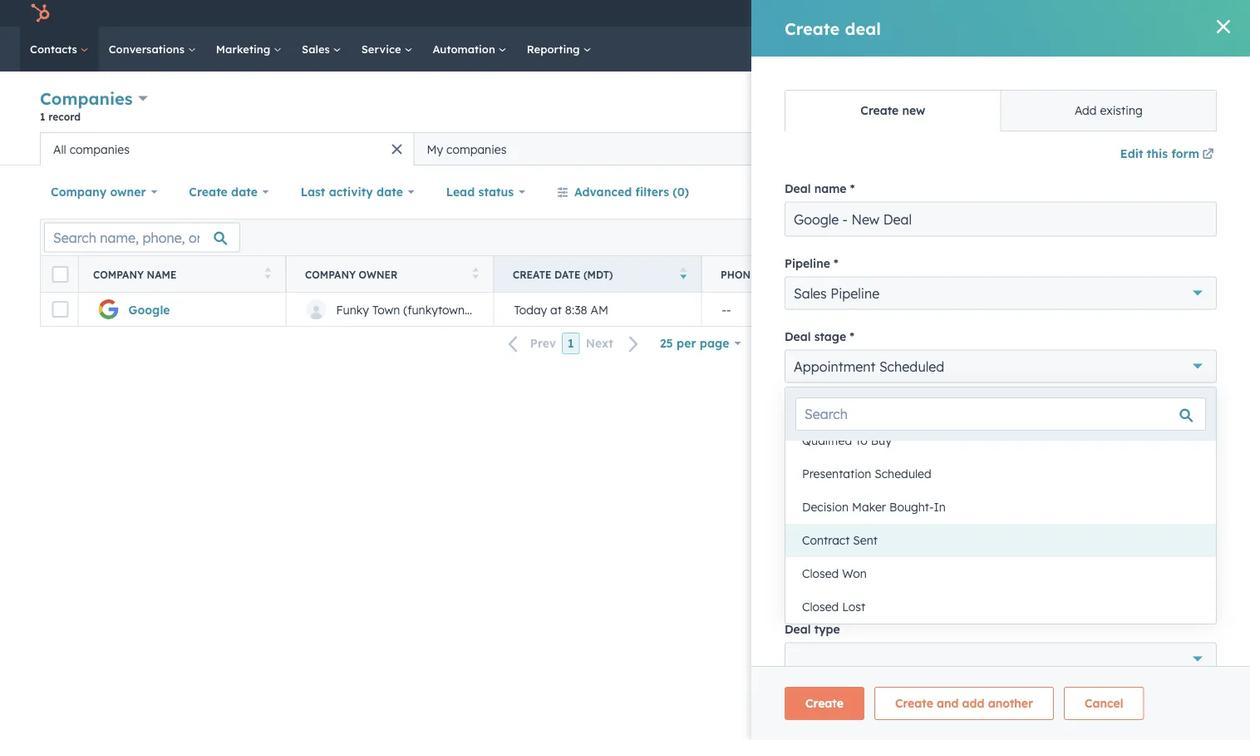 Task type: describe. For each thing, give the bounding box(es) containing it.
sales
[[302, 42, 333, 56]]

+ for track the customer requests associated with this record.
[[1200, 394, 1207, 409]]

press to sort. image for press to sort. element for phone number
[[888, 267, 895, 279]]

track
[[1019, 539, 1047, 554]]

customer
[[1008, 430, 1059, 445]]

lead status button
[[435, 175, 536, 209]]

save
[[972, 696, 1000, 711]]

add button
[[1188, 643, 1234, 676]]

1 (mdt) from the left
[[584, 268, 613, 281]]

companies
[[40, 88, 133, 109]]

pagination navigation
[[499, 332, 649, 355]]

company inside button
[[1153, 101, 1197, 113]]

companies for my companies
[[447, 142, 507, 156]]

funky town (funkytownclown1@gmail.com)
[[336, 302, 574, 317]]

press to sort. element for last activity date (mdt)
[[1096, 267, 1103, 281]]

service link
[[351, 27, 423, 72]]

search image
[[1216, 43, 1227, 55]]

1 button
[[562, 333, 580, 354]]

prev
[[530, 336, 556, 351]]

notifications button
[[1116, 0, 1144, 27]]

1 + add button from the top
[[1200, 88, 1234, 108]]

+ add button for track the revenue opportunities associated with this record.
[[1200, 283, 1234, 303]]

1 horizontal spatial owner
[[359, 268, 398, 281]]

search button
[[1207, 35, 1236, 63]]

phone
[[721, 268, 757, 281]]

lead
[[446, 185, 475, 199]]

date inside popup button
[[377, 185, 403, 199]]

companies button
[[40, 86, 148, 111]]

brian halligan (sample contact)
[[965, 134, 1155, 148]]

(1)
[[1030, 91, 1045, 105]]

create for create date (mdt)
[[513, 268, 552, 281]]

status
[[479, 185, 514, 199]]

press to sort. element for phone number
[[888, 267, 895, 281]]

notifications image
[[1122, 7, 1137, 22]]

-- button
[[702, 293, 910, 326]]

save button
[[951, 687, 1021, 720]]

press to sort. image for 1st press to sort. element
[[265, 267, 271, 279]]

my
[[427, 142, 443, 156]]

requests
[[1063, 430, 1109, 445]]

next button
[[580, 333, 649, 355]]

advanced filters (0) button
[[546, 175, 700, 209]]

funky town image
[[1157, 6, 1172, 21]]

(funkytownclown1@gmail.com)
[[403, 302, 574, 317]]

per
[[677, 336, 696, 350]]

2 -- from the left
[[930, 302, 939, 317]]

this for track the customer requests associated with this record.
[[1202, 430, 1222, 445]]

caret image
[[951, 400, 961, 404]]

mountain
[[1138, 302, 1190, 317]]

settings link
[[1092, 5, 1112, 22]]

advanced
[[575, 185, 632, 199]]

import
[[1047, 101, 1080, 113]]

my companies
[[427, 142, 507, 156]]

associated up the last activity date (mdt)
[[986, 232, 1049, 247]]

collect
[[955, 539, 992, 554]]

opportunities
[[1054, 321, 1128, 336]]

1 + add from the top
[[1200, 91, 1234, 105]]

date inside "popup button"
[[231, 185, 258, 199]]

actions
[[964, 101, 999, 113]]

brian
[[965, 134, 997, 148]]

collect and track payments associated with this company using hubspot payments.
[[955, 539, 1217, 574]]

my companies button
[[414, 132, 788, 165]]

1 vertical spatial company owner
[[305, 268, 398, 281]]

1 for 1 record
[[40, 110, 45, 123]]

(0) inside button
[[673, 185, 689, 199]]

create company button
[[1104, 94, 1211, 120]]

1 record
[[40, 110, 81, 123]]

mountain view
[[1138, 302, 1219, 317]]

hubspot image
[[30, 3, 50, 23]]

record
[[48, 110, 81, 123]]

2 date from the left
[[1010, 268, 1036, 281]]

phone number
[[721, 268, 804, 281]]

funky button
[[1147, 0, 1229, 27]]

export
[[1073, 231, 1104, 244]]

create for create company
[[1118, 101, 1150, 113]]

mountain view button
[[1118, 293, 1251, 326]]

contacts for contacts
[[30, 42, 80, 56]]

25 per page
[[660, 336, 730, 350]]

last activity date (mdt)
[[929, 268, 1068, 281]]

tickets
[[975, 395, 1016, 409]]

name
[[147, 268, 177, 281]]

help image
[[1067, 7, 1082, 22]]

cancel button
[[1031, 687, 1111, 720]]

+ add for track the customer requests associated with this record.
[[1200, 394, 1234, 409]]

sales link
[[292, 27, 351, 72]]

Search HubSpot search field
[[1017, 35, 1221, 63]]

(0) inside dropdown button
[[1019, 395, 1036, 409]]

last for last activity date (mdt)
[[929, 268, 954, 281]]

track for track the revenue opportunities associated with this record.
[[955, 321, 984, 336]]

edit columns button
[[1125, 227, 1207, 248]]

company up funky at the left top
[[305, 268, 356, 281]]

conversations link
[[99, 27, 206, 72]]

help button
[[1060, 0, 1088, 27]]

conversations
[[109, 42, 188, 56]]

record. for customer
[[955, 450, 992, 465]]

activity
[[957, 268, 1007, 281]]

attachments button
[[938, 637, 1181, 682]]

phone: --
[[965, 195, 1015, 209]]

companies banner
[[40, 85, 1211, 132]]

upgrade
[[927, 8, 974, 22]]

view inside button
[[1193, 302, 1219, 317]]

contact)
[[1105, 134, 1155, 148]]

revenue
[[1008, 321, 1051, 336]]

hubspot link
[[20, 3, 62, 23]]

data
[[864, 99, 893, 114]]

0 horizontal spatial view
[[955, 232, 983, 247]]

at
[[550, 302, 562, 317]]

create for create date
[[189, 185, 228, 199]]

number
[[760, 268, 804, 281]]

payments
[[1051, 539, 1105, 554]]

descending sort. press to sort ascending. element
[[681, 267, 687, 281]]

track for track the customer requests associated with this record.
[[955, 430, 984, 445]]

today at 8:38 am
[[514, 302, 609, 317]]

tickets (0)
[[975, 395, 1036, 409]]

25
[[660, 336, 673, 350]]

all
[[53, 142, 66, 156]]

contacts
[[1053, 232, 1102, 247]]

export button
[[1062, 227, 1115, 248]]

edit columns
[[1136, 231, 1196, 244]]

automation link
[[423, 27, 517, 72]]

(sample
[[1053, 134, 1101, 148]]

25 per page button
[[649, 327, 752, 360]]

track the revenue opportunities associated with this record.
[[955, 321, 1217, 356]]



Task type: vqa. For each thing, say whether or not it's contained in the screenshot.
Mobile app button
no



Task type: locate. For each thing, give the bounding box(es) containing it.
1 horizontal spatial google
[[971, 18, 1031, 39]]

press to sort. image for company owner
[[473, 267, 479, 279]]

track
[[955, 321, 984, 336], [955, 430, 984, 445]]

funky
[[336, 302, 369, 317]]

(mdt) up am
[[584, 268, 613, 281]]

with for track the revenue opportunities associated with this record.
[[1194, 321, 1217, 336]]

lead status
[[446, 185, 514, 199]]

this for collect and track payments associated with this company using hubspot payments.
[[1198, 539, 1217, 554]]

menu
[[897, 0, 1231, 27]]

date up 'today at 8:38 am'
[[555, 268, 581, 281]]

0 vertical spatial track
[[955, 321, 984, 336]]

last activity date
[[301, 185, 403, 199]]

last inside popup button
[[301, 185, 325, 199]]

1 vertical spatial + add
[[1200, 286, 1234, 300]]

press to sort. image down the export
[[1096, 267, 1103, 279]]

1 horizontal spatial company owner
[[305, 268, 398, 281]]

1 vertical spatial last
[[929, 268, 954, 281]]

1 vertical spatial create
[[189, 185, 228, 199]]

press to sort. element for company owner
[[473, 267, 479, 281]]

(mdt) down contacts
[[1039, 268, 1068, 281]]

date right activity
[[377, 185, 403, 199]]

1 horizontal spatial create
[[513, 268, 552, 281]]

1 vertical spatial company
[[955, 559, 1006, 574]]

owner inside the company owner popup button
[[110, 185, 146, 199]]

associated right requests
[[1113, 430, 1173, 445]]

0 horizontal spatial 1
[[40, 110, 45, 123]]

0 vertical spatial the
[[987, 321, 1005, 336]]

marketplaces button
[[1022, 0, 1057, 27]]

0 horizontal spatial press to sort. image
[[265, 267, 271, 279]]

2 vertical spatial this
[[1198, 539, 1217, 554]]

0 horizontal spatial companies
[[70, 142, 130, 156]]

hubspot
[[1042, 559, 1090, 574]]

2 + add button from the top
[[1200, 283, 1234, 303]]

associated inside track the customer requests associated with this record.
[[1113, 430, 1173, 445]]

data quality button
[[836, 90, 940, 123]]

-- up page
[[722, 302, 731, 317]]

record. down revenue
[[977, 341, 1015, 356]]

with for collect and track payments associated with this company using hubspot payments.
[[1172, 539, 1195, 554]]

(mdt)
[[584, 268, 613, 281], [1039, 268, 1068, 281]]

marketplaces image
[[1032, 7, 1047, 22]]

reporting
[[527, 42, 583, 56]]

3 + add from the top
[[1200, 394, 1234, 409]]

contacts (1) button
[[938, 76, 1194, 120]]

1 date from the left
[[555, 268, 581, 281]]

1 vertical spatial 1
[[568, 336, 574, 350]]

1 companies from the left
[[70, 142, 130, 156]]

company owner down all companies at the top
[[51, 185, 146, 199]]

2 + add from the top
[[1200, 286, 1234, 300]]

2 vertical spatial + add
[[1200, 394, 1234, 409]]

owner up search name, phone, or domain search field
[[110, 185, 146, 199]]

create inside "popup button"
[[189, 185, 228, 199]]

0 vertical spatial create
[[1118, 101, 1150, 113]]

company up contact)
[[1153, 101, 1197, 113]]

create up contact)
[[1118, 101, 1150, 113]]

associated up payments. at the right bottom of page
[[1108, 539, 1168, 554]]

with inside collect and track payments associated with this company using hubspot payments.
[[1172, 539, 1195, 554]]

upgrade image
[[909, 7, 924, 22]]

brian halligan (sample contact) link
[[965, 134, 1155, 148]]

2 press to sort. element from the left
[[473, 267, 479, 281]]

1 horizontal spatial view
[[1193, 302, 1219, 317]]

this inside track the customer requests associated with this record.
[[1202, 430, 1222, 445]]

company down 'collect'
[[955, 559, 1006, 574]]

0 horizontal spatial (0)
[[673, 185, 689, 199]]

2 vertical spatial +
[[1200, 394, 1207, 409]]

record. up caret image
[[955, 450, 992, 465]]

track the customer requests associated with this record.
[[955, 430, 1222, 465]]

the down tickets
[[987, 430, 1005, 445]]

tickets (0) button
[[938, 379, 1194, 424]]

associated inside collect and track payments associated with this company using hubspot payments.
[[1108, 539, 1168, 554]]

the inside track the customer requests associated with this record.
[[987, 430, 1005, 445]]

company owner up funky at the left top
[[305, 268, 398, 281]]

--
[[722, 302, 731, 317], [930, 302, 939, 317]]

1 right "prev" at left
[[568, 336, 574, 350]]

prev button
[[499, 333, 562, 355]]

contacts left the (1)
[[975, 91, 1026, 105]]

0 vertical spatial contacts
[[30, 42, 80, 56]]

add inside add popup button
[[1199, 652, 1222, 667]]

1 track from the top
[[955, 321, 984, 336]]

1 vertical spatial this
[[1202, 430, 1222, 445]]

1 horizontal spatial press to sort. image
[[888, 267, 895, 279]]

1 vertical spatial contacts
[[975, 91, 1026, 105]]

1 the from the top
[[987, 321, 1005, 336]]

1 vertical spatial track
[[955, 430, 984, 445]]

data quality
[[864, 99, 939, 114]]

2 companies from the left
[[447, 142, 507, 156]]

contacts link
[[20, 27, 99, 72]]

company owner button
[[40, 175, 168, 209]]

2 the from the top
[[987, 430, 1005, 445]]

google left "marketplaces" "image"
[[971, 18, 1031, 39]]

this inside collect and track payments associated with this company using hubspot payments.
[[1198, 539, 1217, 554]]

advanced filters (0)
[[575, 185, 689, 199]]

0 vertical spatial + add
[[1200, 91, 1234, 105]]

press to sort. image
[[473, 267, 479, 279], [1096, 267, 1103, 279]]

2 horizontal spatial create
[[1118, 101, 1150, 113]]

1 inside the companies banner
[[40, 110, 45, 123]]

company inside popup button
[[51, 185, 107, 199]]

with inside track the customer requests associated with this record.
[[1176, 430, 1199, 445]]

2 + from the top
[[1200, 286, 1207, 300]]

2 vertical spatial + add button
[[1200, 392, 1234, 412]]

associated down mountain
[[1131, 321, 1191, 336]]

1 horizontal spatial companies
[[447, 142, 507, 156]]

4 press to sort. element from the left
[[1096, 267, 1103, 281]]

press to sort. image
[[265, 267, 271, 279], [888, 267, 895, 279]]

company owner inside the company owner popup button
[[51, 185, 146, 199]]

1 press to sort. image from the left
[[473, 267, 479, 279]]

0 vertical spatial 1
[[40, 110, 45, 123]]

press to sort. element
[[265, 267, 271, 281], [473, 267, 479, 281], [888, 267, 895, 281], [1096, 267, 1103, 281]]

companies
[[70, 142, 130, 156], [447, 142, 507, 156]]

2 press to sort. image from the left
[[1096, 267, 1103, 279]]

track inside track the customer requests associated with this record.
[[955, 430, 984, 445]]

contacts for contacts (1)
[[975, 91, 1026, 105]]

0 vertical spatial (0)
[[673, 185, 689, 199]]

view right mountain
[[1193, 302, 1219, 317]]

1 for 1
[[568, 336, 574, 350]]

1 horizontal spatial 1
[[568, 336, 574, 350]]

8:38
[[565, 302, 588, 317]]

company down all companies at the top
[[51, 185, 107, 199]]

date down view associated contacts link at the right of the page
[[1010, 268, 1036, 281]]

1 horizontal spatial (0)
[[1019, 395, 1036, 409]]

cancel
[[1052, 696, 1090, 711]]

contacts
[[30, 42, 80, 56], [975, 91, 1026, 105]]

1 left record on the top of page
[[40, 110, 45, 123]]

0 horizontal spatial (mdt)
[[584, 268, 613, 281]]

2 date from the left
[[377, 185, 403, 199]]

0 vertical spatial +
[[1200, 91, 1207, 105]]

last for last activity date
[[301, 185, 325, 199]]

create inside button
[[1118, 101, 1150, 113]]

create date button
[[178, 175, 280, 209]]

date
[[231, 185, 258, 199], [377, 185, 403, 199]]

town
[[372, 302, 400, 317]]

0 vertical spatial record.
[[977, 341, 1015, 356]]

+ add for track the revenue opportunities associated with this record.
[[1200, 286, 1234, 300]]

record. inside track the customer requests associated with this record.
[[955, 450, 992, 465]]

with for track the customer requests associated with this record.
[[1176, 430, 1199, 445]]

edit
[[1136, 231, 1154, 244]]

attachments
[[975, 652, 1048, 667]]

settings image
[[1095, 7, 1110, 22]]

companies inside my companies button
[[447, 142, 507, 156]]

contacts (1)
[[975, 91, 1045, 105]]

associated for opportunities
[[1131, 321, 1191, 336]]

1 horizontal spatial date
[[377, 185, 403, 199]]

page
[[700, 336, 730, 350]]

associated for payments
[[1108, 539, 1168, 554]]

2 press to sort. image from the left
[[888, 267, 895, 279]]

0 horizontal spatial date
[[231, 185, 258, 199]]

menu containing funky
[[897, 0, 1231, 27]]

1 vertical spatial owner
[[359, 268, 398, 281]]

marketing link
[[206, 27, 292, 72]]

3 + add button from the top
[[1200, 392, 1234, 412]]

1 horizontal spatial date
[[1010, 268, 1036, 281]]

create company
[[1118, 101, 1197, 113]]

0 vertical spatial this
[[955, 341, 974, 356]]

companies right "my"
[[447, 142, 507, 156]]

last activity date button
[[290, 175, 425, 209]]

caret image
[[951, 509, 961, 513]]

1 vertical spatial record.
[[955, 450, 992, 465]]

-- inside button
[[722, 302, 731, 317]]

menu item
[[985, 0, 989, 27]]

+ add button
[[1200, 88, 1234, 108], [1200, 283, 1234, 303], [1200, 392, 1234, 412]]

columns
[[1157, 231, 1196, 244]]

0 horizontal spatial google
[[128, 302, 170, 317]]

2 track from the top
[[955, 430, 984, 445]]

1 horizontal spatial press to sort. image
[[1096, 267, 1103, 279]]

view associated contacts
[[955, 232, 1102, 247]]

view associated contacts link
[[955, 230, 1102, 250]]

halligan
[[1001, 134, 1050, 148]]

1 horizontal spatial company
[[1153, 101, 1197, 113]]

0 vertical spatial with
[[1194, 321, 1217, 336]]

reporting link
[[517, 27, 602, 72]]

0 vertical spatial owner
[[110, 185, 146, 199]]

contacts down the hubspot link
[[30, 42, 80, 56]]

owner up town
[[359, 268, 398, 281]]

create date
[[189, 185, 258, 199]]

(0) right filters
[[673, 185, 689, 199]]

this inside track the revenue opportunities associated with this record.
[[955, 341, 974, 356]]

create date (mdt)
[[513, 268, 613, 281]]

associated
[[986, 232, 1049, 247], [1131, 321, 1191, 336], [1113, 430, 1173, 445], [1108, 539, 1168, 554]]

quality
[[896, 99, 939, 114]]

companies inside all companies button
[[70, 142, 130, 156]]

companies right all
[[70, 142, 130, 156]]

3 + from the top
[[1200, 394, 1207, 409]]

2 vertical spatial with
[[1172, 539, 1195, 554]]

1 press to sort. element from the left
[[265, 267, 271, 281]]

record. inside track the revenue opportunities associated with this record.
[[977, 341, 1015, 356]]

0 vertical spatial last
[[301, 185, 325, 199]]

record.
[[977, 341, 1015, 356], [955, 450, 992, 465]]

view up activity
[[955, 232, 983, 247]]

1 vertical spatial with
[[1176, 430, 1199, 445]]

+ add button for track the customer requests associated with this record.
[[1200, 392, 1234, 412]]

the for revenue
[[987, 321, 1005, 336]]

1 vertical spatial the
[[987, 430, 1005, 445]]

1 horizontal spatial last
[[929, 268, 954, 281]]

all companies
[[53, 142, 130, 156]]

0 vertical spatial + add button
[[1200, 88, 1234, 108]]

google
[[971, 18, 1031, 39], [128, 302, 170, 317]]

company inside collect and track payments associated with this company using hubspot payments.
[[955, 559, 1006, 574]]

-- down the last activity date (mdt)
[[930, 302, 939, 317]]

0 horizontal spatial contacts
[[30, 42, 80, 56]]

0 vertical spatial company owner
[[51, 185, 146, 199]]

(0) right tickets
[[1019, 395, 1036, 409]]

0 vertical spatial company
[[1153, 101, 1197, 113]]

date
[[555, 268, 581, 281], [1010, 268, 1036, 281]]

0 horizontal spatial company
[[955, 559, 1006, 574]]

track down caret icon
[[955, 430, 984, 445]]

close image
[[1217, 20, 1231, 33]]

1 date from the left
[[231, 185, 258, 199]]

with inside track the revenue opportunities associated with this record.
[[1194, 321, 1217, 336]]

using
[[1009, 559, 1039, 574]]

track inside track the revenue opportunities associated with this record.
[[955, 321, 984, 336]]

1 press to sort. image from the left
[[265, 267, 271, 279]]

1 + from the top
[[1200, 91, 1207, 105]]

1 vertical spatial google
[[128, 302, 170, 317]]

companies for all companies
[[70, 142, 130, 156]]

the for customer
[[987, 430, 1005, 445]]

import button
[[1033, 94, 1094, 120]]

associated inside track the revenue opportunities associated with this record.
[[1131, 321, 1191, 336]]

2 (mdt) from the left
[[1039, 268, 1068, 281]]

all companies button
[[40, 132, 414, 165]]

1 vertical spatial (0)
[[1019, 395, 1036, 409]]

contacts inside dropdown button
[[975, 91, 1026, 105]]

1 vertical spatial + add button
[[1200, 283, 1234, 303]]

2 vertical spatial create
[[513, 268, 552, 281]]

1 -- from the left
[[722, 302, 731, 317]]

create down all companies button
[[189, 185, 228, 199]]

0 horizontal spatial press to sort. image
[[473, 267, 479, 279]]

google down name at the top left
[[128, 302, 170, 317]]

company owner
[[51, 185, 146, 199], [305, 268, 398, 281]]

google link
[[128, 302, 170, 317]]

press to sort. image for last activity date (mdt)
[[1096, 267, 1103, 279]]

press to sort. image up (funkytownclown1@gmail.com)
[[473, 267, 479, 279]]

record. for revenue
[[977, 341, 1015, 356]]

+ for track the revenue opportunities associated with this record.
[[1200, 286, 1207, 300]]

1 horizontal spatial --
[[930, 302, 939, 317]]

0 horizontal spatial company owner
[[51, 185, 146, 199]]

today
[[514, 302, 547, 317]]

date down all companies button
[[231, 185, 258, 199]]

the inside track the revenue opportunities associated with this record.
[[987, 321, 1005, 336]]

0 horizontal spatial last
[[301, 185, 325, 199]]

create up today
[[513, 268, 552, 281]]

1 horizontal spatial (mdt)
[[1039, 268, 1068, 281]]

last
[[301, 185, 325, 199], [929, 268, 954, 281]]

next
[[586, 336, 614, 351]]

1 horizontal spatial contacts
[[975, 91, 1026, 105]]

0 horizontal spatial --
[[722, 302, 731, 317]]

Search name, phone, or domain search field
[[44, 222, 240, 252]]

1 vertical spatial view
[[1193, 302, 1219, 317]]

0 vertical spatial google
[[971, 18, 1031, 39]]

company left name at the top left
[[93, 268, 144, 281]]

actions button
[[950, 94, 1023, 120]]

the left revenue
[[987, 321, 1005, 336]]

1 vertical spatial +
[[1200, 286, 1207, 300]]

3 press to sort. element from the left
[[888, 267, 895, 281]]

track down activity
[[955, 321, 984, 336]]

0 horizontal spatial create
[[189, 185, 228, 199]]

funky town (funkytownclown1@gmail.com) button
[[286, 293, 574, 326]]

0 vertical spatial view
[[955, 232, 983, 247]]

company
[[51, 185, 107, 199], [93, 268, 144, 281], [305, 268, 356, 281]]

0 horizontal spatial date
[[555, 268, 581, 281]]

filters
[[636, 185, 669, 199]]

associated for requests
[[1113, 430, 1173, 445]]

1 inside 1 button
[[568, 336, 574, 350]]

activity
[[329, 185, 373, 199]]

descending sort. press to sort ascending. image
[[681, 267, 687, 279]]

0 horizontal spatial owner
[[110, 185, 146, 199]]

this for track the revenue opportunities associated with this record.
[[955, 341, 974, 356]]



